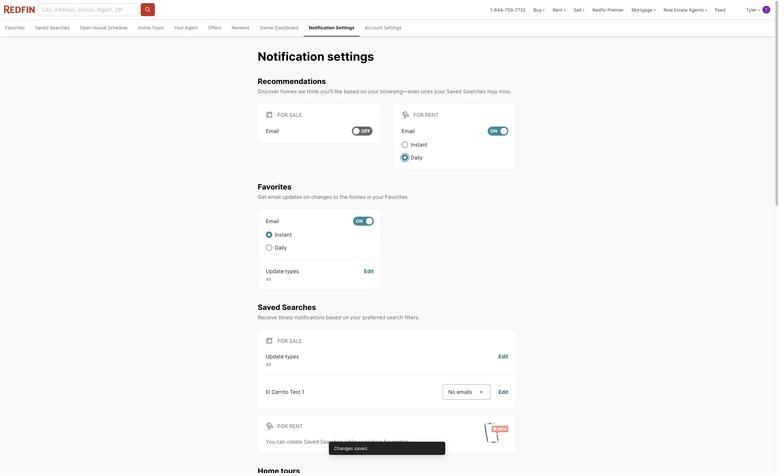 Task type: locate. For each thing, give the bounding box(es) containing it.
saved searches link
[[30, 20, 75, 37]]

based right 'like'
[[344, 88, 359, 95]]

saved right ones
[[447, 88, 462, 95]]

on right updates on the left
[[304, 194, 310, 200]]

0 vertical spatial types
[[285, 268, 299, 275]]

your
[[368, 88, 379, 95], [434, 88, 445, 95], [373, 194, 384, 200], [350, 315, 361, 321]]

your right ones
[[434, 88, 445, 95]]

2 update types all from the top
[[266, 354, 299, 368]]

sale down we
[[289, 112, 302, 118]]

instant radio up daily option
[[402, 142, 408, 148]]

1 horizontal spatial daily
[[411, 155, 423, 161]]

searches up notifications
[[282, 303, 316, 312]]

on inside recommendations discover homes we think you'll like based on your browsing—even ones your saved searches may miss.
[[361, 88, 367, 95]]

based inside saved searches receive timely notifications based on your preferred search filters.
[[326, 315, 341, 321]]

1 vertical spatial types
[[285, 354, 299, 360]]

1 vertical spatial for sale
[[278, 338, 302, 345]]

on for daily radio instant option
[[356, 219, 363, 224]]

0 horizontal spatial on
[[356, 219, 363, 224]]

redfin
[[593, 7, 606, 12]]

searches left open
[[50, 25, 70, 30]]

1 for sale from the top
[[278, 112, 302, 118]]

0 horizontal spatial instant
[[275, 232, 292, 238]]

1 vertical spatial update
[[266, 354, 284, 360]]

searches inside saved searches receive timely notifications based on your preferred search filters.
[[282, 303, 316, 312]]

edit for edit "button" to the top
[[364, 268, 374, 275]]

dashboard
[[275, 25, 299, 30]]

1-844-759-7732 link
[[490, 7, 526, 12]]

0 horizontal spatial on
[[304, 194, 310, 200]]

for rent down ones
[[413, 112, 439, 118]]

0 horizontal spatial instant radio
[[266, 232, 272, 238]]

daily right daily radio
[[275, 245, 287, 251]]

account settings
[[365, 25, 402, 30]]

based
[[344, 88, 359, 95], [326, 315, 341, 321]]

buy ▾
[[534, 7, 545, 12]]

favorites.
[[385, 194, 409, 200]]

0 vertical spatial instant
[[411, 142, 428, 148]]

1 vertical spatial sale
[[289, 338, 302, 345]]

buy
[[534, 7, 542, 12]]

▾ right rent
[[564, 7, 566, 12]]

instant
[[411, 142, 428, 148], [275, 232, 292, 238]]

0 vertical spatial on
[[490, 128, 497, 134]]

1 update types all from the top
[[266, 268, 299, 282]]

rent
[[553, 7, 563, 12]]

types
[[285, 268, 299, 275], [285, 354, 299, 360]]

on inside saved searches receive timely notifications based on your preferred search filters.
[[343, 315, 349, 321]]

1 vertical spatial rent
[[289, 424, 303, 430]]

your left browsing—even
[[368, 88, 379, 95]]

1 vertical spatial based
[[326, 315, 341, 321]]

None checkbox
[[352, 127, 373, 136], [488, 127, 509, 136], [353, 217, 374, 226], [352, 127, 373, 136], [488, 127, 509, 136], [353, 217, 374, 226]]

0 vertical spatial notification
[[309, 25, 335, 30]]

favorites inside "link"
[[5, 25, 25, 30]]

▾ right buy
[[543, 7, 545, 12]]

email for daily option instant option
[[402, 128, 415, 134]]

1 settings from the left
[[336, 25, 355, 30]]

preferred
[[363, 315, 385, 321]]

0 horizontal spatial daily
[[275, 245, 287, 251]]

your agent
[[174, 25, 198, 30]]

all
[[266, 277, 271, 282], [266, 362, 271, 368]]

0 vertical spatial all
[[266, 277, 271, 282]]

notification up notification settings
[[309, 25, 335, 30]]

your right in
[[373, 194, 384, 200]]

1 vertical spatial instant radio
[[266, 232, 272, 238]]

1 vertical spatial all
[[266, 362, 271, 368]]

create
[[287, 439, 302, 446]]

2 vertical spatial edit
[[499, 390, 509, 396]]

2 sale from the top
[[289, 338, 302, 345]]

2 update from the top
[[266, 354, 284, 360]]

tyler
[[746, 7, 757, 12]]

▾ for rent ▾
[[564, 7, 566, 12]]

daily right daily option
[[411, 155, 423, 161]]

0 horizontal spatial settings
[[336, 25, 355, 30]]

1 vertical spatial for rent
[[278, 424, 303, 430]]

▾ for buy ▾
[[543, 7, 545, 12]]

think
[[307, 88, 319, 95]]

for sale for discover
[[278, 112, 302, 118]]

premier
[[608, 7, 624, 12]]

settings
[[327, 49, 374, 64]]

0 vertical spatial edit
[[364, 268, 374, 275]]

saved.
[[354, 446, 368, 452]]

▾ left user photo
[[758, 7, 760, 12]]

0 vertical spatial update types all
[[266, 268, 299, 282]]

rent down ones
[[425, 112, 439, 118]]

1 vertical spatial on
[[356, 219, 363, 224]]

to
[[333, 194, 338, 200]]

sale down "timely"
[[289, 338, 302, 345]]

Daily radio
[[266, 245, 272, 251]]

Instant radio
[[402, 142, 408, 148], [266, 232, 272, 238]]

on
[[361, 88, 367, 95], [304, 194, 310, 200], [343, 315, 349, 321]]

update types all for the middle edit "button"
[[266, 354, 299, 368]]

your inside favorites get email updates on changes to the homes in your favorites.
[[373, 194, 384, 200]]

1 vertical spatial on
[[304, 194, 310, 200]]

homes inside recommendations discover homes we think you'll like based on your browsing—even ones your saved searches may miss.
[[281, 88, 297, 95]]

open
[[80, 25, 91, 30]]

offers link
[[203, 20, 227, 37]]

0 horizontal spatial based
[[326, 315, 341, 321]]

for sale down we
[[278, 112, 302, 118]]

notification for notification settings
[[258, 49, 325, 64]]

instant for daily radio instant option
[[275, 232, 292, 238]]

rent ▾ button
[[553, 0, 566, 19]]

searches left may
[[463, 88, 486, 95]]

1 horizontal spatial for rent
[[413, 112, 439, 118]]

based right notifications
[[326, 315, 341, 321]]

update types all up cerrito
[[266, 354, 299, 368]]

no emails
[[448, 390, 472, 396]]

settings for notification settings
[[336, 25, 355, 30]]

notification up 'recommendations'
[[258, 49, 325, 64]]

▾ for mortgage ▾
[[654, 7, 656, 12]]

saved up receive
[[258, 303, 280, 312]]

filters.
[[405, 315, 420, 321]]

▾ right agents
[[705, 7, 707, 12]]

▾ right "mortgage"
[[654, 7, 656, 12]]

homes left in
[[349, 194, 366, 200]]

0 vertical spatial instant radio
[[402, 142, 408, 148]]

1 horizontal spatial on
[[343, 315, 349, 321]]

5 ▾ from the left
[[705, 7, 707, 12]]

real estate agents ▾ button
[[660, 0, 711, 19]]

on left preferred at the bottom of the page
[[343, 315, 349, 321]]

0 vertical spatial update
[[266, 268, 284, 275]]

settings left account
[[336, 25, 355, 30]]

1 sale from the top
[[289, 112, 302, 118]]

1 horizontal spatial on
[[490, 128, 497, 134]]

2 settings from the left
[[384, 25, 402, 30]]

update types all down daily radio
[[266, 268, 299, 282]]

0 vertical spatial based
[[344, 88, 359, 95]]

1 horizontal spatial instant radio
[[402, 142, 408, 148]]

notification settings
[[309, 25, 355, 30]]

on right 'like'
[[361, 88, 367, 95]]

1 vertical spatial edit
[[499, 354, 509, 360]]

0 horizontal spatial for rent
[[278, 424, 303, 430]]

0 vertical spatial rent
[[425, 112, 439, 118]]

estate
[[674, 7, 688, 12]]

settings right account
[[384, 25, 402, 30]]

rent ▾
[[553, 7, 566, 12]]

test
[[290, 390, 300, 396]]

saved right favorites "link"
[[35, 25, 48, 30]]

for sale
[[278, 112, 302, 118], [278, 338, 302, 345]]

for rent
[[413, 112, 439, 118], [278, 424, 303, 430]]

1 vertical spatial instant
[[275, 232, 292, 238]]

2 vertical spatial edit button
[[499, 389, 509, 397]]

for down ones
[[413, 112, 424, 118]]

notification for notification settings
[[309, 25, 335, 30]]

1 vertical spatial notification
[[258, 49, 325, 64]]

▾
[[543, 7, 545, 12], [564, 7, 566, 12], [583, 7, 585, 12], [654, 7, 656, 12], [705, 7, 707, 12], [758, 7, 760, 12]]

all up el
[[266, 362, 271, 368]]

edit for edit "button" to the bottom
[[499, 390, 509, 396]]

0 vertical spatial on
[[361, 88, 367, 95]]

favorites link
[[0, 20, 30, 37]]

2 ▾ from the left
[[564, 7, 566, 12]]

get
[[258, 194, 267, 200]]

real estate agents ▾ link
[[664, 0, 707, 19]]

1 horizontal spatial based
[[344, 88, 359, 95]]

rent
[[425, 112, 439, 118], [289, 424, 303, 430]]

daily
[[411, 155, 423, 161], [275, 245, 287, 251]]

owner
[[260, 25, 274, 30]]

City, Address, School, Agent, ZIP search field
[[38, 3, 138, 16]]

2 vertical spatial on
[[343, 315, 349, 321]]

2 horizontal spatial on
[[361, 88, 367, 95]]

saved
[[35, 25, 48, 30], [447, 88, 462, 95], [258, 303, 280, 312], [304, 439, 319, 446]]

2 all from the top
[[266, 362, 271, 368]]

1 horizontal spatial settings
[[384, 25, 402, 30]]

edit button
[[364, 268, 374, 282], [499, 353, 509, 368], [499, 389, 509, 397]]

0 vertical spatial homes
[[281, 88, 297, 95]]

mortgage ▾
[[632, 7, 656, 12]]

3 ▾ from the left
[[583, 7, 585, 12]]

for sale down "timely"
[[278, 338, 302, 345]]

recommendations discover homes we think you'll like based on your browsing—even ones your saved searches may miss.
[[258, 77, 512, 95]]

2 for sale from the top
[[278, 338, 302, 345]]

Daily radio
[[402, 155, 408, 161]]

0 vertical spatial favorites
[[5, 25, 25, 30]]

updates
[[282, 194, 302, 200]]

homes inside favorites get email updates on changes to the homes in your favorites.
[[349, 194, 366, 200]]

0 vertical spatial for sale
[[278, 112, 302, 118]]

saved searches receive timely notifications based on your preferred search filters.
[[258, 303, 420, 321]]

reviews link
[[227, 20, 255, 37]]

reviews
[[232, 25, 250, 30]]

0 vertical spatial sale
[[289, 112, 302, 118]]

open house schedule
[[80, 25, 128, 30]]

1 vertical spatial favorites
[[258, 183, 292, 192]]

sale for discover
[[289, 112, 302, 118]]

el
[[266, 390, 270, 396]]

homes down 'recommendations'
[[281, 88, 297, 95]]

4 ▾ from the left
[[654, 7, 656, 12]]

for rent up create
[[278, 424, 303, 430]]

0 horizontal spatial favorites
[[5, 25, 25, 30]]

1 all from the top
[[266, 277, 271, 282]]

1 horizontal spatial instant
[[411, 142, 428, 148]]

1 vertical spatial update types all
[[266, 354, 299, 368]]

instant radio up daily radio
[[266, 232, 272, 238]]

1 vertical spatial edit button
[[499, 353, 509, 368]]

0 vertical spatial daily
[[411, 155, 423, 161]]

off
[[361, 128, 370, 134]]

searches
[[50, 25, 70, 30], [463, 88, 486, 95], [282, 303, 316, 312], [320, 439, 343, 446]]

0 horizontal spatial rent
[[289, 424, 303, 430]]

mortgage ▾ button
[[632, 0, 656, 19]]

all for edit "button" to the top
[[266, 277, 271, 282]]

1 ▾ from the left
[[543, 7, 545, 12]]

tyler ▾
[[746, 7, 760, 12]]

▾ right sell
[[583, 7, 585, 12]]

1 vertical spatial daily
[[275, 245, 287, 251]]

notification
[[309, 25, 335, 30], [258, 49, 325, 64]]

1 horizontal spatial homes
[[349, 194, 366, 200]]

miss.
[[499, 88, 512, 95]]

rent up create
[[289, 424, 303, 430]]

0 horizontal spatial homes
[[281, 88, 297, 95]]

favorites inside favorites get email updates on changes to the homes in your favorites.
[[258, 183, 292, 192]]

may
[[487, 88, 498, 95]]

buy ▾ button
[[534, 0, 545, 19]]

1 vertical spatial homes
[[349, 194, 366, 200]]

6 ▾ from the left
[[758, 7, 760, 12]]

your left preferred at the bottom of the page
[[350, 315, 361, 321]]

1 horizontal spatial favorites
[[258, 183, 292, 192]]

0 vertical spatial for rent
[[413, 112, 439, 118]]

email for daily radio instant option
[[266, 218, 279, 225]]

on inside favorites get email updates on changes to the homes in your favorites.
[[304, 194, 310, 200]]

sell
[[574, 7, 581, 12]]

all down daily radio
[[266, 277, 271, 282]]



Task type: vqa. For each thing, say whether or not it's contained in the screenshot.
miss.
yes



Task type: describe. For each thing, give the bounding box(es) containing it.
while
[[345, 439, 357, 446]]

saved inside saved searches receive timely notifications based on your preferred search filters.
[[258, 303, 280, 312]]

buy ▾ button
[[530, 0, 549, 19]]

rent ▾ button
[[549, 0, 570, 19]]

redfin premier
[[593, 7, 624, 12]]

submit search image
[[145, 6, 151, 13]]

mortgage
[[632, 7, 653, 12]]

844-
[[494, 7, 505, 12]]

based inside recommendations discover homes we think you'll like based on your browsing—even ones your saved searches may miss.
[[344, 88, 359, 95]]

offers
[[208, 25, 221, 30]]

cerrito
[[272, 390, 288, 396]]

ones
[[421, 88, 433, 95]]

changes saved.
[[334, 446, 368, 452]]

1
[[302, 390, 304, 396]]

sell ▾
[[574, 7, 585, 12]]

recommendations
[[258, 77, 326, 86]]

real estate agents ▾
[[664, 7, 707, 12]]

you can create saved searches while searching for rentals .
[[266, 439, 410, 446]]

saved right create
[[304, 439, 319, 446]]

sell ▾ button
[[574, 0, 585, 19]]

2 types from the top
[[285, 354, 299, 360]]

real
[[664, 7, 673, 12]]

for down discover
[[278, 112, 288, 118]]

you'll
[[320, 88, 333, 95]]

notification settings link
[[304, 20, 360, 37]]

searches up changes
[[320, 439, 343, 446]]

.
[[409, 439, 410, 446]]

home tours
[[138, 25, 164, 30]]

▾ for tyler ▾
[[758, 7, 760, 12]]

saved inside saved searches link
[[35, 25, 48, 30]]

feed
[[715, 7, 726, 12]]

for sale for searches
[[278, 338, 302, 345]]

like
[[334, 88, 343, 95]]

email
[[268, 194, 281, 200]]

open house schedule link
[[75, 20, 133, 37]]

1-844-759-7732
[[490, 7, 526, 12]]

instant radio for daily radio
[[266, 232, 272, 238]]

searches inside recommendations discover homes we think you'll like based on your browsing—even ones your saved searches may miss.
[[463, 88, 486, 95]]

searching
[[359, 439, 383, 446]]

emails
[[457, 390, 472, 396]]

favorites for favorites get email updates on changes to the homes in your favorites.
[[258, 183, 292, 192]]

account
[[365, 25, 383, 30]]

search
[[387, 315, 403, 321]]

notifications
[[295, 315, 325, 321]]

we
[[298, 88, 305, 95]]

on for daily option instant option
[[490, 128, 497, 134]]

instant for daily option instant option
[[411, 142, 428, 148]]

settings for account settings
[[384, 25, 402, 30]]

sale for searches
[[289, 338, 302, 345]]

owner dashboard link
[[255, 20, 304, 37]]

saved searches
[[35, 25, 70, 30]]

receive
[[258, 315, 277, 321]]

for up can
[[278, 424, 288, 430]]

for
[[384, 439, 391, 446]]

feed button
[[711, 0, 742, 19]]

update types all for edit "button" to the top
[[266, 268, 299, 282]]

1 types from the top
[[285, 268, 299, 275]]

changes
[[334, 446, 353, 452]]

account settings link
[[360, 20, 407, 37]]

schedule
[[108, 25, 128, 30]]

tours
[[152, 25, 164, 30]]

▾ for sell ▾
[[583, 7, 585, 12]]

discover
[[258, 88, 279, 95]]

agent
[[185, 25, 198, 30]]

el cerrito test 1
[[266, 390, 304, 396]]

0 vertical spatial edit button
[[364, 268, 374, 282]]

home
[[138, 25, 151, 30]]

1 update from the top
[[266, 268, 284, 275]]

daily for daily radio
[[275, 245, 287, 251]]

1 horizontal spatial rent
[[425, 112, 439, 118]]

1-
[[490, 7, 494, 12]]

7732
[[515, 7, 526, 12]]

instant radio for daily option
[[402, 142, 408, 148]]

759-
[[505, 7, 515, 12]]

can
[[276, 439, 285, 446]]

timely
[[278, 315, 293, 321]]

user photo image
[[763, 6, 771, 14]]

edit for the middle edit "button"
[[499, 354, 509, 360]]

agents
[[689, 7, 704, 12]]

home tours link
[[133, 20, 169, 37]]

notification settings
[[258, 49, 374, 64]]

saved inside recommendations discover homes we think you'll like based on your browsing—even ones your saved searches may miss.
[[447, 88, 462, 95]]

favorites get email updates on changes to the homes in your favorites.
[[258, 183, 409, 200]]

rentals
[[392, 439, 409, 446]]

all for the middle edit "button"
[[266, 362, 271, 368]]

your agent link
[[169, 20, 203, 37]]

your inside saved searches receive timely notifications based on your preferred search filters.
[[350, 315, 361, 321]]

daily for daily option
[[411, 155, 423, 161]]

no
[[448, 390, 455, 396]]

redfin premier button
[[589, 0, 628, 19]]

changes
[[311, 194, 332, 200]]

in
[[367, 194, 371, 200]]

for down "timely"
[[278, 338, 288, 345]]

owner dashboard
[[260, 25, 299, 30]]

mortgage ▾ button
[[628, 0, 660, 19]]

sell ▾ button
[[570, 0, 589, 19]]

favorites for favorites
[[5, 25, 25, 30]]

the
[[340, 194, 348, 200]]

you
[[266, 439, 275, 446]]



